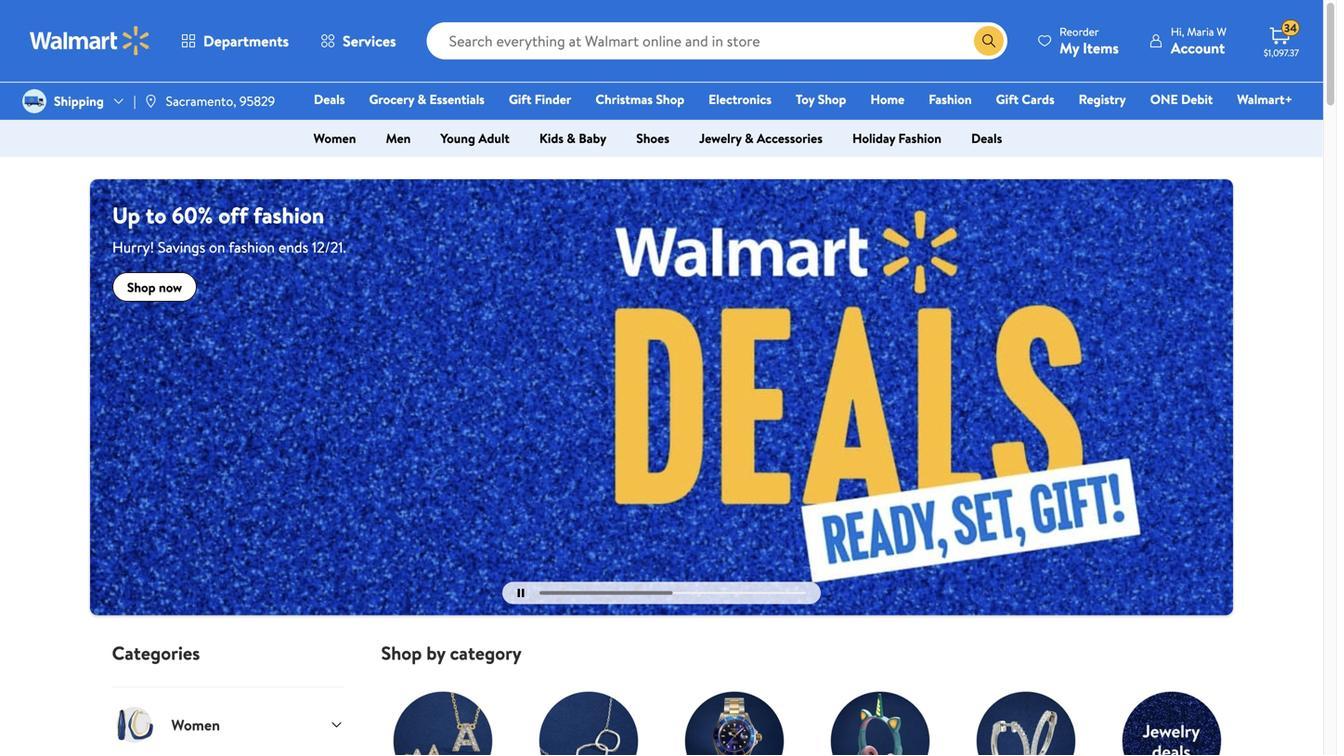 Task type: vqa. For each thing, say whether or not it's contained in the screenshot.
'Plants'
no



Task type: locate. For each thing, give the bounding box(es) containing it.
adult
[[479, 129, 510, 147]]

reorder my items
[[1060, 24, 1119, 58]]

hurry!
[[112, 237, 154, 257]]

shop inside shop now link
[[127, 278, 156, 296]]

deals for deals link
[[314, 90, 345, 108]]

fashion
[[253, 200, 324, 231], [229, 237, 275, 257]]

1 vertical spatial deals
[[972, 129, 1003, 147]]

home
[[871, 90, 905, 108]]

christmas
[[596, 90, 653, 108]]

Walmart Site-Wide search field
[[427, 22, 1008, 59]]

up
[[112, 200, 140, 231]]

0 horizontal spatial &
[[418, 90, 427, 108]]

gift cards link
[[988, 89, 1064, 109]]

fashion right "holiday"
[[899, 129, 942, 147]]

grocery
[[369, 90, 415, 108]]

shop
[[656, 90, 685, 108], [818, 90, 847, 108], [127, 278, 156, 296], [381, 640, 422, 666]]

my
[[1060, 38, 1080, 58]]

departments
[[203, 31, 289, 51]]

young adult button
[[426, 124, 525, 153]]

women button
[[299, 124, 371, 153], [112, 687, 344, 755]]

toy shop
[[796, 90, 847, 108]]

shop left now
[[127, 278, 156, 296]]

toy shop link
[[788, 89, 855, 109]]

savings
[[158, 237, 206, 257]]

deals link
[[306, 89, 353, 109]]

|
[[134, 92, 136, 110]]

1 horizontal spatial gift
[[997, 90, 1019, 108]]

 image
[[22, 89, 46, 113], [144, 94, 159, 109]]

shipping
[[54, 92, 104, 110]]

toy
[[796, 90, 815, 108]]

walmart image
[[30, 26, 151, 56]]

fashion right on
[[229, 237, 275, 257]]

0 vertical spatial women
[[314, 129, 356, 147]]

women
[[314, 129, 356, 147], [171, 715, 220, 735]]

deals left grocery
[[314, 90, 345, 108]]

off
[[218, 200, 248, 231]]

grocery & essentials
[[369, 90, 485, 108]]

holiday fashion
[[853, 129, 942, 147]]

gift for gift cards
[[997, 90, 1019, 108]]

1 vertical spatial women
[[171, 715, 220, 735]]

registry
[[1079, 90, 1127, 108]]

 image for shipping
[[22, 89, 46, 113]]

95829
[[240, 92, 275, 110]]

0 horizontal spatial deals
[[314, 90, 345, 108]]

w
[[1217, 24, 1227, 39]]

jewelry
[[700, 129, 742, 147]]

gift left cards
[[997, 90, 1019, 108]]

deals down fashion link
[[972, 129, 1003, 147]]

on
[[209, 237, 225, 257]]

sacramento, 95829
[[166, 92, 275, 110]]

sacramento,
[[166, 92, 236, 110]]

60%
[[172, 200, 213, 231]]

list
[[370, 665, 1245, 755]]

 image right "|" at the left top
[[144, 94, 159, 109]]

 image left the shipping
[[22, 89, 46, 113]]

gift
[[509, 90, 532, 108], [997, 90, 1019, 108]]

young adult
[[441, 129, 510, 147]]

ends
[[279, 237, 309, 257]]

women down categories
[[171, 715, 220, 735]]

shop up shoes
[[656, 90, 685, 108]]

1 horizontal spatial  image
[[144, 94, 159, 109]]

now
[[159, 278, 182, 296]]

0 horizontal spatial  image
[[22, 89, 46, 113]]

categories
[[112, 640, 200, 666]]

services
[[343, 31, 396, 51]]

to
[[146, 200, 167, 231]]

& right grocery
[[418, 90, 427, 108]]

one debit
[[1151, 90, 1214, 108]]

holiday
[[853, 129, 896, 147]]

shop inside 'christmas shop' link
[[656, 90, 685, 108]]

shoes
[[637, 129, 670, 147]]

fashion up ends on the top of page
[[253, 200, 324, 231]]

jewelry & accessories
[[700, 129, 823, 147]]

fashion inside dropdown button
[[899, 129, 942, 147]]

1 vertical spatial fashion
[[899, 129, 942, 147]]

0 horizontal spatial gift
[[509, 90, 532, 108]]

& right jewelry
[[745, 129, 754, 147]]

& for grocery
[[418, 90, 427, 108]]

&
[[418, 90, 427, 108], [567, 129, 576, 147], [745, 129, 754, 147]]

0 horizontal spatial women
[[171, 715, 220, 735]]

shop right toy
[[818, 90, 847, 108]]

deals inside dropdown button
[[972, 129, 1003, 147]]

women down deals link
[[314, 129, 356, 147]]

0 vertical spatial deals
[[314, 90, 345, 108]]

1 gift from the left
[[509, 90, 532, 108]]

fashion link
[[921, 89, 981, 109]]

fashion up deals dropdown button
[[929, 90, 972, 108]]

gift finder
[[509, 90, 572, 108]]

baby
[[579, 129, 607, 147]]

departments button
[[165, 19, 305, 63]]

category
[[450, 640, 522, 666]]

gift left finder
[[509, 90, 532, 108]]

reorder
[[1060, 24, 1100, 39]]

shoes button
[[622, 124, 685, 153]]

holiday fashion button
[[838, 124, 957, 153]]

deals
[[314, 90, 345, 108], [972, 129, 1003, 147]]

1 vertical spatial fashion
[[229, 237, 275, 257]]

 image for sacramento, 95829
[[144, 94, 159, 109]]

men
[[386, 129, 411, 147]]

2 horizontal spatial &
[[745, 129, 754, 147]]

& right the kids
[[567, 129, 576, 147]]

2 gift from the left
[[997, 90, 1019, 108]]

1 horizontal spatial deals
[[972, 129, 1003, 147]]

1 horizontal spatial &
[[567, 129, 576, 147]]

fashion
[[929, 90, 972, 108], [899, 129, 942, 147]]



Task type: describe. For each thing, give the bounding box(es) containing it.
hi, maria w account
[[1172, 24, 1227, 58]]

cards
[[1022, 90, 1055, 108]]

hi,
[[1172, 24, 1185, 39]]

$1,097.37
[[1264, 46, 1300, 59]]

0 vertical spatial women button
[[299, 124, 371, 153]]

one debit link
[[1143, 89, 1222, 109]]

registry link
[[1071, 89, 1135, 109]]

finder
[[535, 90, 572, 108]]

gift finder link
[[501, 89, 580, 109]]

deals button
[[957, 124, 1018, 153]]

& for jewelry
[[745, 129, 754, 147]]

1 vertical spatial women button
[[112, 687, 344, 755]]

pause image
[[518, 589, 524, 598]]

deals for deals dropdown button
[[972, 129, 1003, 147]]

1 horizontal spatial women
[[314, 129, 356, 147]]

gift for gift finder
[[509, 90, 532, 108]]

shop left by
[[381, 640, 422, 666]]

grocery & essentials link
[[361, 89, 493, 109]]

walmart+
[[1238, 90, 1293, 108]]

walmart+ link
[[1229, 89, 1302, 109]]

essentials
[[430, 90, 485, 108]]

12/21.
[[312, 237, 346, 257]]

one
[[1151, 90, 1179, 108]]

shop now
[[127, 278, 182, 296]]

men button
[[371, 124, 426, 153]]

kids
[[540, 129, 564, 147]]

items
[[1083, 38, 1119, 58]]

34
[[1285, 20, 1298, 36]]

christmas shop
[[596, 90, 685, 108]]

gift cards
[[997, 90, 1055, 108]]

account
[[1172, 38, 1226, 58]]

home link
[[863, 89, 913, 109]]

young
[[441, 129, 476, 147]]

jewelry & accessories button
[[685, 124, 838, 153]]

0 vertical spatial fashion
[[253, 200, 324, 231]]

Search search field
[[427, 22, 1008, 59]]

shop now link
[[112, 272, 197, 302]]

maria
[[1188, 24, 1215, 39]]

up to 60% off fashion hurry! savings on fashion ends 12/21.
[[112, 200, 346, 257]]

0 vertical spatial fashion
[[929, 90, 972, 108]]

& for kids
[[567, 129, 576, 147]]

electronics
[[709, 90, 772, 108]]

christmas shop link
[[587, 89, 693, 109]]

electronics link
[[701, 89, 780, 109]]

services button
[[305, 19, 412, 63]]

shop by category
[[381, 640, 522, 666]]

kids & baby
[[540, 129, 607, 147]]

kids & baby button
[[525, 124, 622, 153]]

by
[[427, 640, 446, 666]]

search icon image
[[982, 33, 997, 48]]

shop inside toy shop "link"
[[818, 90, 847, 108]]

accessories
[[757, 129, 823, 147]]

carousel controls navigation
[[503, 582, 821, 605]]

debit
[[1182, 90, 1214, 108]]



